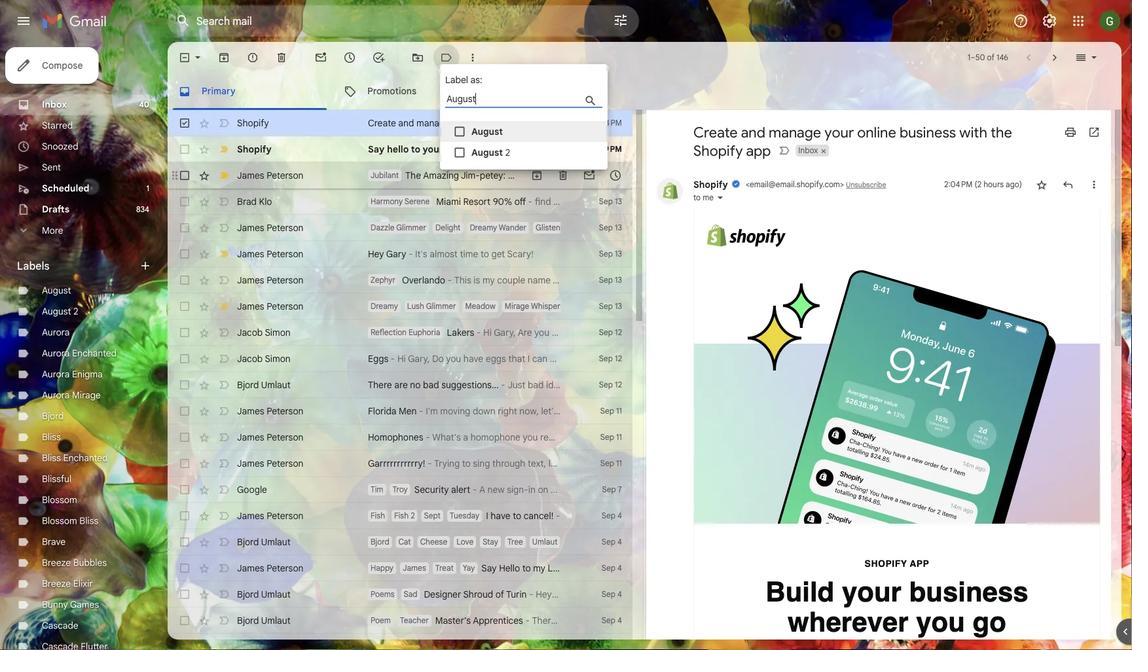 Task type: vqa. For each thing, say whether or not it's contained in the screenshot.


Task type: describe. For each thing, give the bounding box(es) containing it.
master's
[[435, 615, 471, 627]]

2 james peterson row from the top
[[168, 293, 633, 320]]

sep 12 for there are no bad suggestions... - just bad ideas
[[599, 380, 622, 390]]

sep for 16th row
[[602, 590, 616, 600]]

bubbles
[[73, 557, 107, 569]]

1 horizontal spatial have
[[491, 510, 511, 522]]

fish 2
[[394, 511, 415, 521]]

peterson for 15th row
[[267, 563, 304, 574]]

0 horizontal spatial online
[[473, 117, 498, 129]]

0 vertical spatial a
[[552, 327, 557, 338]]

escape
[[508, 170, 539, 181]]

14 row from the top
[[168, 503, 633, 529]]

are
[[395, 379, 408, 391]]

Not starred checkbox
[[1036, 178, 1049, 191]]

- left just in the left bottom of the page
[[501, 379, 506, 391]]

advanced search options image
[[608, 7, 634, 33]]

13 for -
[[615, 275, 622, 285]]

sep 13 for -
[[599, 275, 622, 285]]

bliss for bliss enchanted
[[42, 453, 61, 464]]

shopify logo image
[[701, 216, 793, 255]]

0 vertical spatial i
[[528, 353, 530, 365]]

cascade link
[[42, 620, 78, 632]]

fish for fish
[[371, 511, 385, 521]]

zephyr
[[371, 275, 396, 285]]

enigma
[[72, 369, 103, 380]]

sept
[[424, 511, 441, 521]]

amazing
[[423, 170, 459, 181]]

verified sender image
[[732, 179, 741, 189]]

Label-as menu open text field
[[445, 92, 628, 108]]

scheduled link
[[42, 183, 89, 194]]

834
[[136, 205, 149, 215]]

to for i have to cancel! -
[[513, 510, 521, 522]]

the
[[406, 170, 421, 181]]

1 13 from the top
[[615, 197, 622, 207]]

sep for second james peterson row from the top of the build your business wherever you go main content
[[599, 302, 613, 311]]

1 vertical spatial get
[[561, 405, 574, 417]]

that
[[509, 353, 525, 365]]

1 lakers from the left
[[447, 327, 475, 338]]

say for say hello to your store -
[[368, 143, 385, 155]]

11 for what's a homophone you remember from childhood?
[[616, 433, 622, 442]]

blissful
[[42, 474, 72, 485]]

- down turin
[[526, 615, 530, 627]]

homophone
[[471, 432, 521, 443]]

jacob for 8th row from the top of the build your business wherever you go main content
[[237, 353, 263, 365]]

compose button
[[5, 47, 99, 84]]

shopify up brad klo
[[237, 143, 272, 155]]

1 horizontal spatial create
[[694, 123, 738, 141]]

aurora link
[[42, 327, 70, 338]]

inbox link
[[42, 99, 67, 110]]

mirage inside james peterson row
[[505, 302, 529, 311]]

sep 4 for designer shroud of turin -
[[602, 590, 622, 600]]

no
[[410, 379, 421, 391]]

umlaut for ninth row from the top of the build your business wherever you go main content
[[261, 379, 291, 391]]

peterson for 8th row from the bottom
[[267, 432, 304, 443]]

sep for second row from the bottom
[[602, 616, 616, 626]]

sep for 8th row from the top of the build your business wherever you go main content
[[599, 354, 613, 364]]

moving
[[440, 405, 471, 417]]

peterson for first james peterson row
[[267, 222, 304, 234]]

miami
[[436, 196, 461, 207]]

right
[[498, 405, 517, 417]]

james peterson for 5th row from the bottom
[[237, 510, 304, 522]]

- right off on the top left
[[529, 196, 533, 207]]

enchanted for aurora enchanted
[[72, 348, 117, 359]]

1 sep 13 from the top
[[599, 197, 622, 207]]

- down meadow
[[477, 327, 481, 338]]

bliss link
[[42, 432, 61, 443]]

cheese
[[420, 537, 448, 547]]

james peterson for ninth row from the bottom
[[237, 405, 304, 417]]

4 for i have to cancel! -
[[618, 511, 622, 521]]

create and manage your online business with the shopify app inside row
[[368, 117, 625, 129]]

tab list containing primary
[[168, 73, 1122, 110]]

1 horizontal spatial manage
[[769, 123, 821, 141]]

13 for dreamy wander
[[615, 223, 622, 233]]

0 horizontal spatial and
[[398, 117, 414, 129]]

3 sep 11 from the top
[[601, 459, 622, 469]]

business inside the build your business wherever you go
[[910, 576, 1029, 608]]

garrrrrrrrrrry! -
[[368, 458, 434, 469]]

bjord umlaut for 16th row
[[237, 589, 291, 600]]

google
[[237, 484, 267, 496]]

glimmer for dazzle glimmer
[[396, 223, 426, 233]]

scary!
[[507, 248, 534, 260]]

serene
[[405, 197, 430, 207]]

fish for fish 2
[[394, 511, 409, 521]]

you right are
[[535, 327, 550, 338]]

jacob simon for 12th row from the bottom of the build your business wherever you go main content
[[237, 327, 291, 338]]

peterson for ninth row from the bottom
[[267, 405, 304, 417]]

designer shroud of turin -
[[424, 589, 536, 600]]

aurora enchanted
[[42, 348, 117, 359]]

resort
[[463, 196, 491, 207]]

yay
[[463, 564, 475, 573]]

is
[[474, 274, 480, 286]]

blossom bliss
[[42, 516, 98, 527]]

me
[[703, 193, 714, 203]]

older image
[[1049, 51, 1062, 64]]

1 horizontal spatial online
[[858, 123, 897, 141]]

- up security
[[428, 458, 432, 469]]

jacob for 12th row from the bottom of the build your business wherever you go main content
[[237, 327, 263, 338]]

breeze for breeze elixir
[[42, 578, 71, 590]]

sep 4 for i have to cancel! -
[[602, 511, 622, 521]]

40
[[139, 100, 149, 110]]

james peterson for first james peterson row
[[237, 222, 304, 234]]

0 vertical spatial my
[[483, 274, 495, 286]]

breeze bubbles
[[42, 557, 107, 569]]

2 inside row
[[411, 511, 415, 521]]

more button
[[0, 220, 157, 241]]

zephyr overlando - this is my couple name for you guys
[[371, 274, 604, 286]]

petey:
[[480, 170, 506, 181]]

shopify up verified sender icon
[[694, 141, 743, 160]]

sep 13 for meadow
[[599, 302, 622, 311]]

sad
[[404, 590, 418, 600]]

11 row from the top
[[168, 424, 654, 451]]

unsubscribe link
[[846, 180, 887, 189]]

master's apprentices -
[[435, 615, 532, 627]]

sep for fifth row from the top of the build your business wherever you go main content
[[599, 249, 613, 259]]

hello
[[499, 563, 520, 574]]

to for say hello to my little friend
[[523, 563, 531, 574]]

klo
[[259, 196, 272, 207]]

sep for row containing brad klo
[[599, 197, 613, 207]]

drafts
[[42, 204, 70, 215]]

0 horizontal spatial gary,
[[408, 353, 430, 365]]

sep for ninth row from the top of the build your business wherever you go main content
[[599, 380, 613, 390]]

- right eggs
[[391, 353, 395, 365]]

jubilant
[[371, 171, 399, 180]]

there
[[368, 379, 392, 391]]

down
[[473, 405, 496, 417]]

1 horizontal spatial august 2
[[472, 147, 510, 158]]

0 horizontal spatial have
[[464, 353, 483, 365]]

4 inside bjord umlaut row
[[618, 537, 622, 547]]

2:04 pm (2 hours ago) cell
[[945, 178, 1022, 191]]

inbox for inbox link
[[42, 99, 67, 110]]

primary tab
[[168, 73, 332, 110]]

aurora enigma link
[[42, 369, 103, 380]]

childhood?
[[608, 432, 654, 443]]

aurora mirage link
[[42, 390, 101, 401]]

of for turin
[[496, 589, 504, 600]]

6 row from the top
[[168, 267, 633, 293]]

50
[[976, 53, 985, 63]]

labels
[[17, 259, 50, 272]]

starred link
[[42, 120, 73, 131]]

2:04 pm for 2:04 pm
[[594, 118, 622, 128]]

1 horizontal spatial app
[[746, 141, 771, 160]]

to left me
[[694, 193, 701, 203]]

breeze elixir link
[[42, 578, 93, 590]]

you right do
[[446, 353, 461, 365]]

lush glimmer
[[407, 302, 456, 311]]

reflection
[[371, 328, 407, 338]]

just
[[508, 379, 526, 391]]

to for say hello to your store -
[[411, 143, 421, 155]]

delight
[[436, 223, 461, 233]]

glimmer for lush glimmer
[[426, 302, 456, 311]]

poem
[[371, 616, 391, 626]]

- left this on the top left
[[448, 274, 452, 286]]

promotions
[[367, 85, 417, 97]]

for
[[553, 274, 565, 286]]

2 bad from the left
[[528, 379, 544, 391]]

7 row from the top
[[168, 320, 633, 346]]

tuesday
[[450, 511, 480, 521]]

bliss enchanted
[[42, 453, 108, 464]]

snoozed link
[[42, 141, 78, 152]]

troy
[[393, 485, 408, 495]]

almost
[[430, 248, 458, 260]]

simon for 8th row from the top of the build your business wherever you go main content
[[265, 353, 291, 365]]

blossom for blossom bliss
[[42, 516, 77, 527]]

sep for ninth row from the bottom
[[601, 406, 614, 416]]

your up >
[[825, 123, 854, 141]]

james peterson for fifth row from the top of the build your business wherever you go main content
[[237, 248, 304, 260]]

1 12 from the top
[[615, 328, 622, 338]]

to right time
[[481, 248, 489, 260]]

sep 11 for childhood?
[[601, 433, 622, 442]]

- right the alert
[[473, 484, 477, 496]]

as:
[[471, 74, 483, 85]]

bliss enchanted link
[[42, 453, 108, 464]]

sep 13 for dreamy wander
[[599, 223, 622, 233]]

apprentices
[[473, 615, 523, 627]]

your left store at left
[[423, 143, 443, 155]]

2 inside labels navigation
[[73, 306, 78, 317]]

0 horizontal spatial the
[[559, 117, 573, 129]]

aurora mirage
[[42, 390, 101, 401]]

aurora enigma
[[42, 369, 103, 380]]

peterson for second james peterson row from the top of the build your business wherever you go main content
[[267, 301, 304, 312]]

happy
[[371, 564, 394, 573]]

more
[[42, 225, 63, 236]]

- right turin
[[529, 589, 534, 600]]

blissful link
[[42, 474, 72, 485]]

shopify
[[865, 559, 907, 569]]

simon for 12th row from the bottom of the build your business wherever you go main content
[[265, 327, 291, 338]]

let's
[[541, 405, 558, 417]]

dreamy for dreamy wander
[[470, 223, 497, 233]]

delete image
[[275, 51, 288, 64]]

settings image
[[1042, 13, 1058, 29]]

in
[[577, 405, 584, 417]]

tree
[[508, 537, 523, 547]]

2 row from the top
[[168, 136, 633, 162]]

gmail image
[[42, 8, 113, 34]]

sep for row containing google
[[602, 485, 616, 495]]

0 horizontal spatial hi
[[398, 353, 406, 365]]

ideas
[[546, 379, 569, 391]]

florida men - i'm moving down right now, let's get in the newspaper!
[[368, 405, 651, 417]]

mirage inside labels navigation
[[72, 390, 101, 401]]



Task type: locate. For each thing, give the bounding box(es) containing it.
mirage whisper
[[505, 302, 561, 311]]

your down "shopify"
[[842, 576, 902, 608]]

1 horizontal spatial create and manage your online business with the shopify app
[[694, 123, 1013, 160]]

1 jacob from the top
[[237, 327, 263, 338]]

eggs - hi gary, do you have eggs that i can borrow?
[[368, 353, 584, 365]]

2 breeze from the top
[[42, 578, 71, 590]]

support image
[[1013, 13, 1029, 29]]

0 horizontal spatial mirage
[[72, 390, 101, 401]]

bjord umlaut row
[[168, 529, 633, 555]]

1 horizontal spatial say
[[482, 563, 497, 574]]

1 11 from the top
[[616, 406, 622, 416]]

0 horizontal spatial my
[[483, 274, 495, 286]]

1 vertical spatial august 2
[[42, 306, 78, 317]]

scheduled
[[42, 183, 89, 194]]

None search field
[[168, 5, 639, 37]]

1 vertical spatial 11
[[616, 433, 622, 442]]

james peterson for 15th row
[[237, 563, 304, 574]]

1 horizontal spatial of
[[987, 53, 995, 63]]

0 vertical spatial 12
[[615, 328, 622, 338]]

1 horizontal spatial 1
[[968, 53, 971, 63]]

james peterson for 16th row from the bottom of the build your business wherever you go main content
[[237, 170, 304, 181]]

lakers left the fan?
[[559, 327, 587, 338]]

say
[[368, 143, 385, 155], [482, 563, 497, 574]]

2:04 pm inside cell
[[945, 180, 973, 190]]

9 james peterson from the top
[[237, 510, 304, 522]]

1
[[968, 53, 971, 63], [146, 184, 149, 194]]

1 horizontal spatial dreamy
[[470, 223, 497, 233]]

glimmer down serene
[[396, 223, 426, 233]]

now,
[[520, 405, 539, 417]]

aurora enchanted link
[[42, 348, 117, 359]]

5 sep 4 from the top
[[602, 616, 622, 626]]

row down troy
[[168, 503, 633, 529]]

sep for seventh row from the bottom
[[601, 459, 614, 469]]

3 james peterson from the top
[[237, 248, 304, 260]]

0 horizontal spatial say
[[368, 143, 385, 155]]

6 james peterson from the top
[[237, 405, 304, 417]]

sep 11 up from
[[601, 406, 622, 416]]

brave
[[42, 536, 66, 548]]

0 vertical spatial hi
[[483, 327, 492, 338]]

app up shopify cell
[[746, 141, 771, 160]]

your up store at left
[[452, 117, 471, 129]]

sep 4
[[602, 511, 622, 521], [602, 537, 622, 547], [602, 564, 622, 573], [602, 590, 622, 600], [602, 616, 622, 626]]

build your business wherever you go
[[766, 576, 1029, 638]]

18 row from the top
[[168, 634, 633, 650]]

1 jacob simon from the top
[[237, 327, 291, 338]]

august 2 down august link
[[42, 306, 78, 317]]

shopify cell
[[694, 179, 846, 190]]

0 horizontal spatial with
[[539, 117, 557, 129]]

0 vertical spatial james peterson row
[[168, 215, 748, 241]]

sep for 12th row from the bottom of the build your business wherever you go main content
[[599, 328, 613, 338]]

toggle split pane mode image
[[1075, 51, 1088, 64]]

1 horizontal spatial bad
[[528, 379, 544, 391]]

2 vertical spatial bliss
[[79, 516, 98, 527]]

august 2 inside labels navigation
[[42, 306, 78, 317]]

7 james peterson from the top
[[237, 432, 304, 443]]

1 for 1 50 of 146
[[968, 53, 971, 63]]

16 row from the top
[[168, 582, 633, 608]]

bunny
[[42, 599, 68, 611]]

0 vertical spatial dreamy
[[470, 223, 497, 233]]

1 vertical spatial blossom
[[42, 516, 77, 527]]

row up hello
[[168, 110, 633, 136]]

2:04 pm up 1:39 pm
[[594, 118, 622, 128]]

2:04 pm for 2:04 pm (2 hours ago)
[[945, 180, 973, 190]]

enchanted for bliss enchanted
[[63, 453, 108, 464]]

labels navigation
[[0, 42, 168, 650]]

1 horizontal spatial my
[[533, 563, 546, 574]]

1 vertical spatial 2:04 pm
[[945, 180, 973, 190]]

2 bjord umlaut from the top
[[237, 536, 291, 548]]

of for 146
[[987, 53, 995, 63]]

with inside row
[[539, 117, 557, 129]]

sep 11 for let's
[[601, 406, 622, 416]]

time
[[460, 248, 478, 260]]

2 aurora from the top
[[42, 348, 70, 359]]

create and manage your online business with the shopify app
[[368, 117, 625, 129], [694, 123, 1013, 160]]

simon
[[265, 327, 291, 338], [265, 353, 291, 365]]

sep for bjord umlaut row
[[602, 537, 616, 547]]

lush
[[407, 302, 424, 311]]

1 vertical spatial a
[[463, 432, 468, 443]]

to right hello
[[411, 143, 421, 155]]

dreamy for dreamy
[[371, 302, 398, 311]]

7 peterson from the top
[[267, 432, 304, 443]]

online down the as:
[[473, 117, 498, 129]]

bjord umlaut for bjord umlaut row
[[237, 536, 291, 548]]

0 vertical spatial sep 12
[[599, 328, 622, 338]]

8 row from the top
[[168, 346, 633, 372]]

<
[[746, 180, 750, 190]]

treat
[[435, 564, 454, 573]]

4 for master's apprentices -
[[618, 616, 622, 626]]

dreamy down zephyr at left
[[371, 302, 398, 311]]

3 peterson from the top
[[267, 248, 304, 260]]

labels heading
[[17, 259, 139, 272]]

1 james peterson from the top
[[237, 170, 304, 181]]

there are no bad suggestions... - just bad ideas
[[368, 379, 569, 391]]

it's
[[415, 248, 428, 260]]

sep 11 down newspaper!
[[601, 433, 622, 442]]

create inside row
[[368, 117, 396, 129]]

1 horizontal spatial a
[[552, 327, 557, 338]]

sep 12 down the fan?
[[599, 354, 622, 364]]

2 left 'sept'
[[411, 511, 415, 521]]

aurora for aurora mirage
[[42, 390, 70, 401]]

1 vertical spatial hi
[[398, 353, 406, 365]]

search mail image
[[172, 9, 195, 33]]

row down teacher
[[168, 634, 633, 650]]

0 horizontal spatial get
[[492, 248, 505, 260]]

glimmer right lush
[[426, 302, 456, 311]]

row down sad
[[168, 608, 633, 634]]

1 simon from the top
[[265, 327, 291, 338]]

1 horizontal spatial 2:04 pm
[[945, 180, 973, 190]]

1 vertical spatial app
[[746, 141, 771, 160]]

row down lush
[[168, 320, 633, 346]]

inbox inside labels navigation
[[42, 99, 67, 110]]

of left turin
[[496, 589, 504, 600]]

0 horizontal spatial lakers
[[447, 327, 475, 338]]

blossom for blossom "link"
[[42, 495, 77, 506]]

snoozed
[[42, 141, 78, 152]]

12 for eggs - hi gary, do you have eggs that i can borrow?
[[615, 354, 622, 364]]

1 vertical spatial mirage
[[72, 390, 101, 401]]

1 peterson from the top
[[267, 170, 304, 181]]

james peterson row down harmony serene miami resort 90% off -
[[168, 215, 748, 241]]

1 aurora from the top
[[42, 327, 70, 338]]

0 vertical spatial say
[[368, 143, 385, 155]]

social tab
[[499, 73, 664, 110]]

row down the no
[[168, 398, 651, 424]]

cat
[[399, 537, 411, 547]]

11 for i'm moving down right now, let's get in the newspaper!
[[616, 406, 622, 416]]

harmony
[[371, 197, 403, 207]]

0 vertical spatial blossom
[[42, 495, 77, 506]]

2 horizontal spatial 2
[[505, 147, 510, 158]]

shopify up me
[[694, 179, 728, 190]]

None checkbox
[[178, 143, 191, 156], [178, 195, 191, 208], [178, 300, 191, 313], [178, 352, 191, 366], [178, 379, 191, 392], [178, 431, 191, 444], [178, 483, 191, 497], [178, 562, 191, 575], [178, 588, 191, 601], [178, 614, 191, 628], [178, 143, 191, 156], [178, 195, 191, 208], [178, 300, 191, 313], [178, 352, 191, 366], [178, 379, 191, 392], [178, 431, 191, 444], [178, 483, 191, 497], [178, 562, 191, 575], [178, 588, 191, 601], [178, 614, 191, 628]]

bjord umlaut for second row from the bottom
[[237, 615, 291, 627]]

9 peterson from the top
[[267, 510, 304, 522]]

can
[[532, 353, 548, 365]]

sep for 13th row from the bottom of the build your business wherever you go main content
[[599, 275, 613, 285]]

row down cat
[[168, 555, 633, 582]]

peterson
[[267, 170, 304, 181], [267, 222, 304, 234], [267, 248, 304, 260], [267, 274, 304, 286], [267, 301, 304, 312], [267, 405, 304, 417], [267, 432, 304, 443], [267, 458, 304, 469], [267, 510, 304, 522], [267, 563, 304, 574]]

12 for there are no bad suggestions... - just bad ideas
[[615, 380, 622, 390]]

of
[[987, 53, 995, 63], [496, 589, 504, 600]]

row up dazzle glimmer
[[168, 189, 633, 215]]

create and manage your online business with the shopify app down the label-as menu open text box
[[368, 117, 625, 129]]

sent link
[[42, 162, 61, 173]]

1 vertical spatial 12
[[615, 354, 622, 364]]

online up unsubscribe link
[[858, 123, 897, 141]]

0 vertical spatial app
[[609, 117, 625, 129]]

1 sep 4 from the top
[[602, 511, 622, 521]]

2 jacob simon from the top
[[237, 353, 291, 365]]

breeze down brave
[[42, 557, 71, 569]]

bjord for ninth row from the top of the build your business wherever you go main content
[[237, 379, 259, 391]]

fish down troy
[[394, 511, 409, 521]]

breeze up bunny at the left
[[42, 578, 71, 590]]

3 sep 13 from the top
[[599, 249, 622, 259]]

sep 11 up sep 7
[[601, 459, 622, 469]]

1 vertical spatial inbox
[[799, 146, 818, 156]]

2 vertical spatial sep 12
[[599, 380, 622, 390]]

0 horizontal spatial august 2
[[42, 306, 78, 317]]

tab list
[[168, 73, 1122, 110]]

1 inside build your business wherever you go main content
[[968, 53, 971, 63]]

james peterson for seventh row from the bottom
[[237, 458, 304, 469]]

1 for 1
[[146, 184, 149, 194]]

homophones
[[368, 432, 424, 443]]

borrow?
[[550, 353, 584, 365]]

sep for first james peterson row
[[599, 223, 613, 233]]

1 vertical spatial my
[[533, 563, 546, 574]]

2 11 from the top
[[616, 433, 622, 442]]

- right store at left
[[471, 143, 475, 155]]

gary,
[[494, 327, 516, 338], [408, 353, 430, 365]]

james peterson row
[[168, 215, 748, 241], [168, 293, 633, 320]]

what's
[[432, 432, 461, 443]]

off
[[515, 196, 526, 207]]

1 bjord umlaut from the top
[[237, 379, 291, 391]]

to right the hello
[[523, 563, 531, 574]]

5 james peterson from the top
[[237, 301, 304, 312]]

1 vertical spatial 2
[[73, 306, 78, 317]]

12 right the fan?
[[615, 328, 622, 338]]

peterson for 16th row from the bottom of the build your business wherever you go main content
[[267, 170, 304, 181]]

1 vertical spatial dreamy
[[371, 302, 398, 311]]

bjord inside labels navigation
[[42, 411, 64, 422]]

sep 4 for master's apprentices -
[[602, 616, 622, 626]]

2 13 from the top
[[615, 223, 622, 233]]

you right for
[[567, 274, 582, 286]]

8 james peterson from the top
[[237, 458, 304, 469]]

gary
[[386, 248, 406, 260]]

3 11 from the top
[[616, 459, 622, 469]]

0 vertical spatial 11
[[616, 406, 622, 416]]

0 horizontal spatial create
[[368, 117, 396, 129]]

1 4 from the top
[[618, 511, 622, 521]]

0 horizontal spatial inbox
[[42, 99, 67, 110]]

17 row from the top
[[168, 608, 633, 634]]

main menu image
[[16, 13, 31, 29]]

sep 4 inside bjord umlaut row
[[602, 537, 622, 547]]

overlando
[[402, 274, 445, 286]]

row
[[168, 110, 633, 136], [168, 136, 633, 162], [168, 162, 633, 189], [168, 189, 633, 215], [168, 241, 633, 267], [168, 267, 633, 293], [168, 320, 633, 346], [168, 346, 633, 372], [168, 372, 633, 398], [168, 398, 651, 424], [168, 424, 654, 451], [168, 451, 633, 477], [168, 477, 633, 503], [168, 503, 633, 529], [168, 555, 633, 582], [168, 582, 633, 608], [168, 608, 633, 634], [168, 634, 633, 650]]

None checkbox
[[178, 51, 191, 64], [178, 117, 191, 130], [178, 169, 191, 182], [178, 221, 191, 234], [178, 248, 191, 261], [178, 274, 191, 287], [178, 326, 191, 339], [178, 405, 191, 418], [178, 457, 191, 470], [178, 510, 191, 523], [178, 536, 191, 549], [178, 51, 191, 64], [178, 117, 191, 130], [178, 169, 191, 182], [178, 221, 191, 234], [178, 248, 191, 261], [178, 274, 191, 287], [178, 326, 191, 339], [178, 405, 191, 418], [178, 457, 191, 470], [178, 510, 191, 523], [178, 536, 191, 549]]

1 vertical spatial say
[[482, 563, 497, 574]]

3 sep 4 from the top
[[602, 564, 622, 573]]

row up the are
[[168, 346, 633, 372]]

sep 12 for eggs - hi gary, do you have eggs that i can borrow?
[[599, 354, 622, 364]]

13 for meadow
[[615, 302, 622, 311]]

move to image
[[411, 51, 424, 64]]

my right is
[[483, 274, 495, 286]]

row down hello
[[168, 162, 633, 189]]

sep 12 down guys
[[599, 328, 622, 338]]

with down the label-as menu open text box
[[539, 117, 557, 129]]

turin
[[506, 589, 527, 600]]

bad right just in the left bottom of the page
[[528, 379, 544, 391]]

3 12 from the top
[[615, 380, 622, 390]]

1 vertical spatial gary,
[[408, 353, 430, 365]]

>
[[840, 180, 844, 190]]

shopify inc. image
[[657, 178, 683, 204]]

shopify up 1:39 pm
[[575, 117, 607, 129]]

peterson for 5th row from the bottom
[[267, 510, 304, 522]]

the up hours
[[991, 123, 1013, 141]]

manage inside row
[[417, 117, 450, 129]]

build your business wherever you go main content
[[168, 42, 1122, 650]]

5 peterson from the top
[[267, 301, 304, 312]]

0 horizontal spatial 2
[[73, 306, 78, 317]]

aurora down aurora link
[[42, 348, 70, 359]]

i have to cancel! -
[[486, 510, 563, 522]]

fan?
[[589, 327, 607, 338]]

8 peterson from the top
[[267, 458, 304, 469]]

label as:
[[445, 74, 483, 85]]

bliss for bliss link on the bottom
[[42, 432, 61, 443]]

row containing google
[[168, 477, 633, 503]]

1 vertical spatial enchanted
[[63, 453, 108, 464]]

bjord for 16th row
[[237, 589, 259, 600]]

12 up newspaper!
[[615, 380, 622, 390]]

aurora for aurora link
[[42, 327, 70, 338]]

hey
[[368, 248, 384, 260]]

0 vertical spatial jacob
[[237, 327, 263, 338]]

2 4 from the top
[[618, 537, 622, 547]]

13
[[615, 197, 622, 207], [615, 223, 622, 233], [615, 249, 622, 259], [615, 275, 622, 285], [615, 302, 622, 311]]

1 sep 12 from the top
[[599, 328, 622, 338]]

sep for 15th row
[[602, 564, 616, 573]]

3 13 from the top
[[615, 249, 622, 259]]

11 up the 7
[[616, 459, 622, 469]]

bad right the no
[[423, 379, 439, 391]]

1 vertical spatial simon
[[265, 353, 291, 365]]

0 horizontal spatial of
[[496, 589, 504, 600]]

meadow
[[465, 302, 496, 311]]

4 row from the top
[[168, 189, 633, 215]]

2 lakers from the left
[[559, 327, 587, 338]]

2 fish from the left
[[394, 511, 409, 521]]

- left it's
[[409, 248, 413, 260]]

hi right eggs
[[398, 353, 406, 365]]

are
[[518, 327, 532, 338]]

Search mail text field
[[197, 14, 576, 28]]

sep for 8th row from the bottom
[[601, 433, 614, 442]]

peterson for 13th row from the bottom of the build your business wherever you go main content
[[267, 274, 304, 286]]

jacob simon for 8th row from the top of the build your business wherever you go main content
[[237, 353, 291, 365]]

enchanted up enigma on the left bottom
[[72, 348, 117, 359]]

0 vertical spatial breeze
[[42, 557, 71, 569]]

sep for 5th row from the bottom
[[602, 511, 616, 521]]

1 bad from the left
[[423, 379, 439, 391]]

august
[[472, 126, 503, 137], [472, 147, 503, 158], [42, 285, 71, 296], [42, 306, 71, 317]]

1 vertical spatial jacob simon
[[237, 353, 291, 365]]

< email@email.shopify.com >
[[746, 180, 844, 190]]

promotions tab
[[333, 73, 498, 110]]

1 horizontal spatial i
[[528, 353, 530, 365]]

james peterson for 8th row from the bottom
[[237, 432, 304, 443]]

2 jacob from the top
[[237, 353, 263, 365]]

- left what's
[[426, 432, 430, 443]]

get left "scary!" at the left top of the page
[[492, 248, 505, 260]]

2 james peterson from the top
[[237, 222, 304, 234]]

breeze for breeze bubbles
[[42, 557, 71, 569]]

create and manage your online business with the shopify app up >
[[694, 123, 1013, 160]]

0 vertical spatial 2:04 pm
[[594, 118, 622, 128]]

2 12 from the top
[[615, 354, 622, 364]]

sent
[[42, 162, 61, 173]]

row containing brad klo
[[168, 189, 633, 215]]

with inside create and manage your online business with the shopify app
[[960, 123, 988, 141]]

drafts link
[[42, 204, 70, 215]]

bjord for bjord umlaut row
[[237, 536, 259, 548]]

15 row from the top
[[168, 555, 633, 582]]

blossom link
[[42, 495, 77, 506]]

suggestions...
[[442, 379, 499, 391]]

bjord for second row from the bottom
[[237, 615, 259, 627]]

- right cancel!
[[556, 510, 560, 522]]

business
[[501, 117, 537, 129], [900, 123, 956, 141], [910, 576, 1029, 608]]

0 vertical spatial 1
[[968, 53, 971, 63]]

jacob
[[237, 327, 263, 338], [237, 353, 263, 365]]

0 vertical spatial simon
[[265, 327, 291, 338]]

archive image
[[217, 51, 231, 64]]

your inside the build your business wherever you go
[[842, 576, 902, 608]]

row down men
[[168, 424, 654, 451]]

1 vertical spatial jacob
[[237, 353, 263, 365]]

snooze image
[[343, 51, 356, 64]]

2 simon from the top
[[265, 353, 291, 365]]

5 4 from the top
[[618, 616, 622, 626]]

1 vertical spatial 1
[[146, 184, 149, 194]]

umlaut for second row from the bottom
[[261, 615, 291, 627]]

1 vertical spatial sep 12
[[599, 354, 622, 364]]

6 peterson from the top
[[267, 405, 304, 417]]

- left i'm
[[419, 405, 424, 417]]

2 peterson from the top
[[267, 222, 304, 234]]

harmony serene miami resort 90% off -
[[371, 196, 535, 207]]

2 sep 4 from the top
[[602, 537, 622, 547]]

aurora down august 2 link
[[42, 327, 70, 338]]

to left cancel!
[[513, 510, 521, 522]]

2 sep 11 from the top
[[601, 433, 622, 442]]

my
[[483, 274, 495, 286], [533, 563, 546, 574]]

3 4 from the top
[[618, 564, 622, 573]]

shopify down primary tab
[[237, 117, 269, 129]]

1 horizontal spatial get
[[561, 405, 574, 417]]

3 bjord umlaut from the top
[[237, 589, 291, 600]]

peterson for seventh row from the bottom
[[267, 458, 304, 469]]

0 vertical spatial enchanted
[[72, 348, 117, 359]]

to me
[[694, 193, 714, 203]]

2 vertical spatial 11
[[616, 459, 622, 469]]

5 row from the top
[[168, 241, 633, 267]]

dreamy wander
[[470, 223, 527, 233]]

0 horizontal spatial app
[[609, 117, 625, 129]]

2 vertical spatial 2
[[411, 511, 415, 521]]

inbox inside inbox button
[[799, 146, 818, 156]]

mirage down couple on the left top
[[505, 302, 529, 311]]

you down now,
[[523, 432, 538, 443]]

1 horizontal spatial lakers
[[559, 327, 587, 338]]

bjord umlaut for ninth row from the top of the build your business wherever you go main content
[[237, 379, 291, 391]]

1 horizontal spatial gary,
[[494, 327, 516, 338]]

2:04 pm inside row
[[594, 118, 622, 128]]

dreamy
[[470, 223, 497, 233], [371, 302, 398, 311]]

1 vertical spatial have
[[491, 510, 511, 522]]

3 sep 12 from the top
[[599, 380, 622, 390]]

0 vertical spatial jacob simon
[[237, 327, 291, 338]]

have left eggs
[[464, 353, 483, 365]]

10 peterson from the top
[[267, 563, 304, 574]]

1 james peterson row from the top
[[168, 215, 748, 241]]

146
[[997, 53, 1009, 63]]

bjord umlaut inside row
[[237, 536, 291, 548]]

4 james peterson from the top
[[237, 274, 304, 286]]

sep 12 up newspaper!
[[599, 380, 622, 390]]

0 horizontal spatial 1
[[146, 184, 149, 194]]

0 horizontal spatial i
[[486, 510, 488, 522]]

homophones - what's a homophone you remember from childhood?
[[368, 432, 654, 443]]

dazzle
[[371, 223, 395, 233]]

2 sep 12 from the top
[[599, 354, 622, 364]]

12 row from the top
[[168, 451, 633, 477]]

row down dazzle glimmer
[[168, 241, 633, 267]]

report spam image
[[246, 51, 259, 64]]

row up troy
[[168, 451, 633, 477]]

5 sep 13 from the top
[[599, 302, 622, 311]]

0 horizontal spatial a
[[463, 432, 468, 443]]

enchanted up blissful
[[63, 453, 108, 464]]

1 fish from the left
[[371, 511, 385, 521]]

90%
[[493, 196, 512, 207]]

3 row from the top
[[168, 162, 633, 189]]

0 horizontal spatial 2:04 pm
[[594, 118, 622, 128]]

say for say hello to my little friend
[[482, 563, 497, 574]]

james
[[237, 170, 264, 181], [237, 222, 264, 234], [237, 248, 264, 260], [237, 274, 264, 286], [237, 301, 264, 312], [237, 405, 264, 417], [237, 432, 264, 443], [237, 458, 264, 469], [237, 510, 264, 522], [237, 563, 264, 574], [403, 564, 426, 573]]

1 vertical spatial of
[[496, 589, 504, 600]]

inbox
[[42, 99, 67, 110], [799, 146, 818, 156]]

i right tuesday
[[486, 510, 488, 522]]

james peterson
[[237, 170, 304, 181], [237, 222, 304, 234], [237, 248, 304, 260], [237, 274, 304, 286], [237, 301, 304, 312], [237, 405, 304, 417], [237, 432, 304, 443], [237, 458, 304, 469], [237, 510, 304, 522], [237, 563, 304, 574]]

toolbar inside build your business wherever you go main content
[[524, 169, 629, 182]]

2 horizontal spatial the
[[991, 123, 1013, 141]]

little
[[548, 563, 569, 574]]

2 sep 13 from the top
[[599, 223, 622, 233]]

0 vertical spatial inbox
[[42, 99, 67, 110]]

mirage down enigma on the left bottom
[[72, 390, 101, 401]]

3 aurora from the top
[[42, 369, 70, 380]]

get left in
[[561, 405, 574, 417]]

4 sep 13 from the top
[[599, 275, 622, 285]]

1 horizontal spatial and
[[741, 123, 766, 141]]

add to tasks image
[[372, 51, 385, 64]]

security alert -
[[414, 484, 479, 496]]

0 vertical spatial 2
[[505, 147, 510, 158]]

james peterson for second james peterson row from the top of the build your business wherever you go main content
[[237, 301, 304, 312]]

4 4 from the top
[[618, 590, 622, 600]]

gary, left do
[[408, 353, 430, 365]]

with
[[539, 117, 557, 129], [960, 123, 988, 141]]

bunny games
[[42, 599, 99, 611]]

4 peterson from the top
[[267, 274, 304, 286]]

10 row from the top
[[168, 398, 651, 424]]

bad
[[423, 379, 439, 391], [528, 379, 544, 391]]

toolbar
[[524, 169, 629, 182]]

row up men
[[168, 372, 633, 398]]

hours
[[984, 180, 1004, 190]]

9 row from the top
[[168, 372, 633, 398]]

email@email.shopify.com
[[750, 180, 840, 190]]

11 up childhood? at the bottom right
[[616, 406, 622, 416]]

inbox for inbox button
[[799, 146, 818, 156]]

1 vertical spatial james peterson row
[[168, 293, 633, 320]]

4 sep 4 from the top
[[602, 590, 622, 600]]

1 horizontal spatial inbox
[[799, 146, 818, 156]]

more image
[[466, 51, 479, 64]]

james peterson for 13th row from the bottom of the build your business wherever you go main content
[[237, 274, 304, 286]]

10 james peterson from the top
[[237, 563, 304, 574]]

sep 11
[[601, 406, 622, 416], [601, 433, 622, 442], [601, 459, 622, 469]]

peterson for fifth row from the top of the build your business wherever you go main content
[[267, 248, 304, 260]]

sep inside bjord umlaut row
[[602, 537, 616, 547]]

1 breeze from the top
[[42, 557, 71, 569]]

enchanted
[[72, 348, 117, 359], [63, 453, 108, 464]]

2:04 pm (2 hours ago)
[[945, 180, 1022, 190]]

teacher
[[400, 616, 429, 626]]

row down 'garrrrrrrrrrry! -'
[[168, 477, 633, 503]]

manage up say hello to your store -
[[417, 117, 450, 129]]

online
[[473, 117, 498, 129], [858, 123, 897, 141]]

labels image
[[440, 51, 453, 64]]

4 for designer shroud of turin -
[[618, 590, 622, 600]]

11 right from
[[616, 433, 622, 442]]

1 horizontal spatial mirage
[[505, 302, 529, 311]]

dreamy down resort
[[470, 223, 497, 233]]

2 up aurora enchanted
[[73, 306, 78, 317]]

0 vertical spatial glimmer
[[396, 223, 426, 233]]

1 vertical spatial glimmer
[[426, 302, 456, 311]]

1 blossom from the top
[[42, 495, 77, 506]]

umlaut for bjord umlaut row
[[261, 536, 291, 548]]

5 13 from the top
[[615, 302, 622, 311]]

app
[[609, 117, 625, 129], [746, 141, 771, 160]]

4 bjord umlaut from the top
[[237, 615, 291, 627]]

2 blossom from the top
[[42, 516, 77, 527]]

shopify app
[[865, 559, 930, 569]]

0 vertical spatial august 2
[[472, 147, 510, 158]]

0 horizontal spatial manage
[[417, 117, 450, 129]]

aurora for aurora enigma
[[42, 369, 70, 380]]

the right in
[[586, 405, 600, 417]]

create up verified sender icon
[[694, 123, 738, 141]]

james peterson row up reflection
[[168, 293, 633, 320]]

4 aurora from the top
[[42, 390, 70, 401]]

2:04 pm left (2
[[945, 180, 973, 190]]

1 row from the top
[[168, 110, 633, 136]]

1 inside labels navigation
[[146, 184, 149, 194]]

2 up petey:
[[505, 147, 510, 158]]

2 vertical spatial 12
[[615, 380, 622, 390]]

0 vertical spatial gary,
[[494, 327, 516, 338]]

13 row from the top
[[168, 477, 633, 503]]

inbox up < email@email.shopify.com >
[[799, 146, 818, 156]]

umlaut for 16th row
[[261, 589, 291, 600]]

i left can
[[528, 353, 530, 365]]

blossom down blossom "link"
[[42, 516, 77, 527]]

of right "50"
[[987, 53, 995, 63]]

1 sep 11 from the top
[[601, 406, 622, 416]]

4 13 from the top
[[615, 275, 622, 285]]

1 up '834'
[[146, 184, 149, 194]]

1 horizontal spatial the
[[586, 405, 600, 417]]

inbox up starred
[[42, 99, 67, 110]]

1 vertical spatial i
[[486, 510, 488, 522]]



